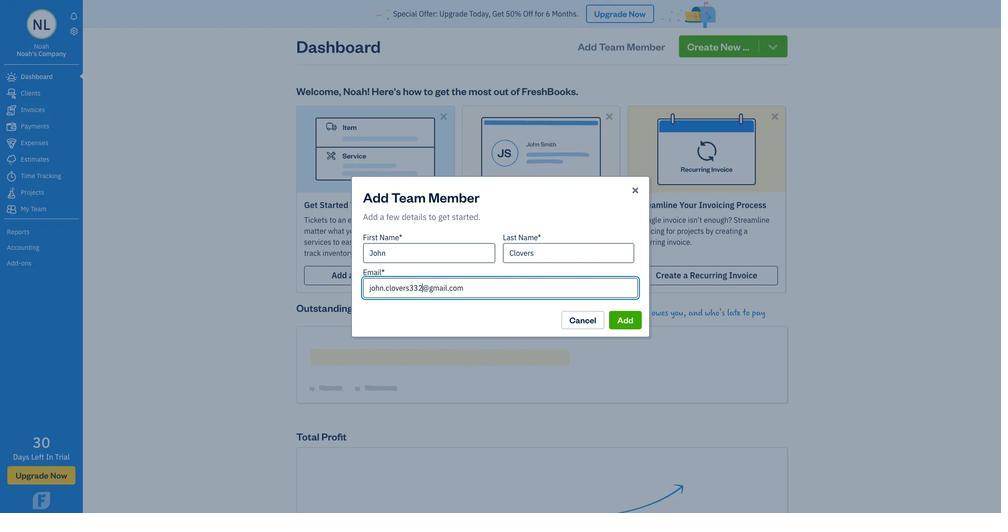 Task type: vqa. For each thing, say whether or not it's contained in the screenshot.
Checkout Links
no



Task type: describe. For each thing, give the bounding box(es) containing it.
to inside add team member dialog
[[429, 212, 436, 222]]

item
[[361, 270, 379, 281]]

creating
[[715, 227, 742, 236]]

enough?
[[704, 216, 732, 225]]

first name*
[[363, 233, 402, 242]]

items
[[406, 227, 424, 236]]

add a few details to get started.
[[363, 212, 481, 222]]

invoicing
[[699, 200, 735, 211]]

recurring
[[690, 270, 727, 281]]

email*
[[363, 268, 385, 277]]

process
[[736, 200, 767, 211]]

add
[[375, 227, 388, 236]]

upgrade for upgrade now "button"
[[16, 471, 49, 481]]

service
[[391, 270, 419, 281]]

upgrade now link
[[586, 5, 654, 23]]

add team member inside dialog
[[363, 188, 480, 206]]

by
[[706, 227, 714, 236]]

download
[[510, 227, 542, 236]]

see who owes you, and who's late to pay
[[622, 308, 766, 319]]

items
[[370, 200, 393, 211]]

the
[[452, 85, 467, 97]]

special offer: upgrade today, get 50% off for 6 months.
[[393, 9, 579, 19]]

months.
[[552, 9, 579, 19]]

6
[[546, 9, 550, 19]]

out
[[494, 85, 509, 97]]

single
[[642, 216, 661, 225]]

and for keep track of invoices and payment for clients, and download client reports with a click of a button.
[[544, 216, 556, 225]]

you,
[[671, 308, 686, 319]]

client
[[544, 227, 562, 236]]

0 horizontal spatial get
[[304, 200, 318, 211]]

isn't
[[688, 216, 702, 225]]

add button
[[609, 311, 642, 330]]

owes
[[652, 308, 668, 319]]

in
[[46, 453, 53, 462]]

click
[[470, 238, 485, 247]]

team inside button
[[599, 40, 625, 53]]

your
[[389, 227, 404, 236]]

days
[[13, 453, 29, 462]]

30
[[33, 433, 50, 453]]

create a recurring invoice link
[[635, 266, 778, 286]]

a left the last
[[495, 238, 499, 247]]

track inside keep track of invoices and payment for clients, and download client reports with a click of a button.
[[488, 216, 505, 225]]

1 horizontal spatial upgrade
[[440, 9, 468, 19]]

add team member dialog
[[0, 165, 1001, 349]]

first
[[363, 233, 378, 242]]

30 days left in trial
[[13, 433, 70, 462]]

trial
[[55, 453, 70, 462]]

printed
[[371, 216, 395, 225]]

off
[[523, 9, 533, 19]]

invoice inside "tickets to an event? printed t-shirts? no matter what you sell, add your items or services to easily include on an invoice or track inventory."
[[408, 238, 431, 247]]

main element
[[0, 0, 106, 514]]

1 horizontal spatial get
[[492, 9, 504, 19]]

clients,
[[470, 227, 494, 236]]

and for get started with items and services
[[395, 200, 410, 211]]

t-
[[397, 216, 403, 225]]

late
[[727, 308, 741, 319]]

offer:
[[419, 9, 438, 19]]

welcome,
[[296, 85, 341, 97]]

keep track of invoices and payment for clients, and download client reports with a click of a button.
[[470, 216, 610, 247]]

Email* email field
[[363, 278, 638, 298]]

what
[[328, 227, 344, 236]]

or inside the add an item or service link
[[381, 270, 389, 281]]

1 vertical spatial or
[[433, 238, 440, 247]]

event?
[[348, 216, 370, 225]]

left
[[31, 453, 44, 462]]

here's
[[372, 85, 401, 97]]

add team member inside button
[[578, 40, 665, 53]]

member inside button
[[627, 40, 665, 53]]

add inside the add an item or service link
[[332, 270, 347, 281]]

your for streamline
[[680, 200, 697, 211]]

accounting image
[[7, 244, 77, 251]]

on
[[388, 238, 396, 247]]

for for create a recurring invoice
[[666, 227, 675, 236]]

most
[[469, 85, 492, 97]]

a
[[635, 216, 640, 225]]

started.
[[452, 212, 481, 222]]

create a recurring invoice
[[656, 270, 758, 281]]

manage your growing client list
[[470, 200, 594, 211]]

last name*
[[503, 233, 541, 242]]

invoice.
[[667, 238, 692, 247]]

manage
[[470, 200, 500, 211]]

details
[[402, 212, 427, 222]]

upgrade now for upgrade now link on the top of the page
[[594, 8, 646, 19]]

to up 'what'
[[330, 216, 336, 225]]

add ons image
[[7, 260, 77, 267]]

upgrade for upgrade now link on the top of the page
[[594, 8, 627, 19]]

and for see who owes you, and who's late to pay
[[689, 308, 703, 319]]

pay
[[752, 308, 766, 319]]

0 vertical spatial of
[[511, 85, 520, 97]]

projects
[[677, 227, 704, 236]]

your for manage
[[502, 200, 519, 211]]

add inside add a client link
[[518, 270, 533, 281]]

matter
[[304, 227, 326, 236]]

1 horizontal spatial an
[[349, 270, 359, 281]]

outstanding
[[296, 302, 353, 315]]

services
[[411, 200, 444, 211]]



Task type: locate. For each thing, give the bounding box(es) containing it.
invoicing
[[635, 227, 665, 236]]

invoice inside a single invoice isn't enough? streamline invoicing for projects by creating a recurring invoice.
[[663, 216, 686, 225]]

for inside keep track of invoices and payment for clients, and download client reports with a click of a button.
[[589, 216, 598, 225]]

0 vertical spatial member
[[627, 40, 665, 53]]

your
[[502, 200, 519, 211], [680, 200, 697, 211]]

welcome, noah! here's how to get the most out of freshbooks.
[[296, 85, 578, 97]]

an left item
[[349, 270, 359, 281]]

freshbooks.
[[522, 85, 578, 97]]

of up the last
[[507, 216, 513, 225]]

an
[[338, 216, 346, 225], [398, 238, 406, 247], [349, 270, 359, 281]]

0 horizontal spatial streamline
[[635, 200, 678, 211]]

list
[[580, 200, 594, 211]]

a right creating
[[744, 227, 748, 236]]

client up payment
[[555, 200, 578, 211]]

last
[[503, 233, 517, 242]]

and
[[395, 200, 410, 211], [544, 216, 556, 225], [495, 227, 508, 236], [689, 308, 703, 319]]

add down get started with items and services at the left of page
[[363, 212, 378, 222]]

member down upgrade now link on the top of the page
[[627, 40, 665, 53]]

to
[[424, 85, 433, 97], [429, 212, 436, 222], [330, 216, 336, 225], [333, 238, 340, 247], [743, 308, 750, 319]]

sell,
[[360, 227, 374, 236]]

0 horizontal spatial track
[[304, 249, 321, 258]]

0 vertical spatial streamline
[[635, 200, 678, 211]]

Last Name* text field
[[503, 243, 635, 263]]

1 horizontal spatial now
[[629, 8, 646, 19]]

add team member down upgrade now link on the top of the page
[[578, 40, 665, 53]]

0 horizontal spatial upgrade
[[16, 471, 49, 481]]

0 horizontal spatial for
[[535, 9, 544, 19]]

outstanding invoices
[[296, 302, 393, 315]]

an up 'what'
[[338, 216, 346, 225]]

team inside dialog
[[391, 188, 426, 206]]

upgrade now button
[[7, 467, 75, 485]]

add team member up add a few details to get started. on the left top of the page
[[363, 188, 480, 206]]

1 horizontal spatial your
[[680, 200, 697, 211]]

now inside "button"
[[50, 471, 67, 481]]

client down the "last name*" text field
[[542, 270, 564, 281]]

1 horizontal spatial name*
[[518, 233, 541, 242]]

get inside add team member dialog
[[438, 212, 450, 222]]

First Name* text field
[[363, 243, 496, 263]]

dismiss image for and
[[439, 111, 449, 122]]

for left 6
[[535, 9, 544, 19]]

upgrade
[[594, 8, 627, 19], [440, 9, 468, 19], [16, 471, 49, 481]]

1 horizontal spatial member
[[627, 40, 665, 53]]

and up the client
[[544, 216, 556, 225]]

to down services
[[429, 212, 436, 222]]

add team member
[[578, 40, 665, 53], [363, 188, 480, 206]]

get right no
[[438, 212, 450, 222]]

track down services
[[304, 249, 321, 258]]

a down the "last name*" text field
[[535, 270, 540, 281]]

0 horizontal spatial upgrade now
[[16, 471, 67, 481]]

add up printed
[[363, 188, 389, 206]]

1 horizontal spatial streamline
[[734, 216, 770, 225]]

invoice
[[729, 270, 758, 281]]

streamline down process
[[734, 216, 770, 225]]

2 name* from the left
[[518, 233, 541, 242]]

get for started.
[[438, 212, 450, 222]]

growing
[[521, 200, 553, 211]]

2 horizontal spatial for
[[666, 227, 675, 236]]

1 vertical spatial add team member
[[363, 188, 480, 206]]

streamline inside a single invoice isn't enough? streamline invoicing for projects by creating a recurring invoice.
[[734, 216, 770, 225]]

a right with
[[606, 227, 610, 236]]

for for upgrade now
[[535, 9, 544, 19]]

include
[[362, 238, 386, 247]]

to left pay
[[743, 308, 750, 319]]

to right how
[[424, 85, 433, 97]]

0 horizontal spatial add team member
[[363, 188, 480, 206]]

2 horizontal spatial dismiss image
[[770, 111, 780, 122]]

upgrade now down "left"
[[16, 471, 67, 481]]

recurring
[[635, 238, 665, 247]]

for up with
[[589, 216, 598, 225]]

0 horizontal spatial name*
[[380, 233, 402, 242]]

button.
[[501, 238, 524, 247]]

50%
[[506, 9, 522, 19]]

track right keep
[[488, 216, 505, 225]]

0 vertical spatial get
[[435, 85, 450, 97]]

1 vertical spatial track
[[304, 249, 321, 258]]

dismiss image for list
[[604, 111, 615, 122]]

started
[[320, 200, 348, 211]]

who
[[635, 308, 650, 319]]

cancel
[[570, 315, 596, 326]]

reports
[[564, 227, 588, 236]]

see
[[622, 308, 633, 319]]

upgrade now for upgrade now "button"
[[16, 471, 67, 481]]

team
[[599, 40, 625, 53], [391, 188, 426, 206]]

1 horizontal spatial upgrade now
[[594, 8, 646, 19]]

2 horizontal spatial upgrade
[[594, 8, 627, 19]]

no
[[426, 216, 436, 225]]

1 horizontal spatial track
[[488, 216, 505, 225]]

upgrade now inside "button"
[[16, 471, 67, 481]]

of right out at the top
[[511, 85, 520, 97]]

0 horizontal spatial an
[[338, 216, 346, 225]]

1 horizontal spatial invoice
[[663, 216, 686, 225]]

an right on
[[398, 238, 406, 247]]

0 vertical spatial client
[[555, 200, 578, 211]]

for inside a single invoice isn't enough? streamline invoicing for projects by creating a recurring invoice.
[[666, 227, 675, 236]]

add down months.
[[578, 40, 597, 53]]

total
[[296, 431, 320, 443]]

of right click
[[487, 238, 493, 247]]

upgrade right offer:
[[440, 9, 468, 19]]

to down 'what'
[[333, 238, 340, 247]]

a right create on the bottom right
[[683, 270, 688, 281]]

1 your from the left
[[502, 200, 519, 211]]

now
[[629, 8, 646, 19], [50, 471, 67, 481]]

invoices
[[515, 216, 542, 225]]

name* for last name*
[[518, 233, 541, 242]]

total profit
[[296, 431, 347, 443]]

or
[[426, 227, 433, 236], [433, 238, 440, 247], [381, 270, 389, 281]]

get started with items and services
[[304, 200, 444, 211]]

invoices
[[355, 302, 393, 315]]

and up few at left
[[395, 200, 410, 211]]

streamline
[[635, 200, 678, 211], [734, 216, 770, 225]]

upgrade up 'add team member' button
[[594, 8, 627, 19]]

3 dismiss image from the left
[[770, 111, 780, 122]]

with
[[350, 200, 368, 211]]

streamline your invoicing process
[[635, 200, 767, 211]]

2 your from the left
[[680, 200, 697, 211]]

0 horizontal spatial now
[[50, 471, 67, 481]]

keep
[[470, 216, 487, 225]]

special
[[393, 9, 417, 19]]

0 horizontal spatial dismiss image
[[439, 111, 449, 122]]

0 vertical spatial team
[[599, 40, 625, 53]]

0 vertical spatial now
[[629, 8, 646, 19]]

payment
[[558, 216, 587, 225]]

now for upgrade now link on the top of the page
[[629, 8, 646, 19]]

a inside dialog
[[380, 212, 384, 222]]

1 horizontal spatial add team member
[[578, 40, 665, 53]]

and right you, at the right of the page
[[689, 308, 703, 319]]

add a client link
[[470, 266, 612, 286]]

shirts?
[[403, 216, 425, 225]]

1 vertical spatial now
[[50, 471, 67, 481]]

track inside "tickets to an event? printed t-shirts? no matter what you sell, add your items or services to easily include on an invoice or track inventory."
[[304, 249, 321, 258]]

0 vertical spatial track
[[488, 216, 505, 225]]

get
[[492, 9, 504, 19], [304, 200, 318, 211]]

add an item or service link
[[304, 266, 447, 286]]

1 horizontal spatial for
[[589, 216, 598, 225]]

now up 'add team member' button
[[629, 8, 646, 19]]

0 vertical spatial get
[[492, 9, 504, 19]]

your up invoices
[[502, 200, 519, 211]]

1 horizontal spatial dismiss image
[[604, 111, 615, 122]]

0 vertical spatial or
[[426, 227, 433, 236]]

0 vertical spatial upgrade now
[[594, 8, 646, 19]]

1 vertical spatial for
[[589, 216, 598, 225]]

member
[[627, 40, 665, 53], [428, 188, 480, 206]]

0 horizontal spatial member
[[428, 188, 480, 206]]

your up isn't
[[680, 200, 697, 211]]

2 horizontal spatial an
[[398, 238, 406, 247]]

0 vertical spatial add team member
[[578, 40, 665, 53]]

close image
[[631, 185, 640, 196]]

add down button.
[[518, 270, 533, 281]]

a left few at left
[[380, 212, 384, 222]]

0 horizontal spatial your
[[502, 200, 519, 211]]

2 vertical spatial or
[[381, 270, 389, 281]]

1 vertical spatial invoice
[[408, 238, 431, 247]]

for
[[535, 9, 544, 19], [589, 216, 598, 225], [666, 227, 675, 236]]

services
[[304, 238, 331, 247]]

track
[[488, 216, 505, 225], [304, 249, 321, 258]]

add left who
[[618, 315, 634, 326]]

1 name* from the left
[[380, 233, 402, 242]]

for up invoice. on the right top
[[666, 227, 675, 236]]

add down inventory.
[[332, 270, 347, 281]]

2 vertical spatial an
[[349, 270, 359, 281]]

add a client
[[518, 270, 564, 281]]

a
[[380, 212, 384, 222], [606, 227, 610, 236], [744, 227, 748, 236], [495, 238, 499, 247], [535, 270, 540, 281], [683, 270, 688, 281]]

1 vertical spatial team
[[391, 188, 426, 206]]

now down trial
[[50, 471, 67, 481]]

cancel button
[[561, 311, 605, 330]]

1 vertical spatial upgrade now
[[16, 471, 67, 481]]

who's
[[705, 308, 725, 319]]

team up details
[[391, 188, 426, 206]]

name* for first name*
[[380, 233, 402, 242]]

now for upgrade now "button"
[[50, 471, 67, 481]]

of
[[511, 85, 520, 97], [507, 216, 513, 225], [487, 238, 493, 247]]

profit
[[321, 431, 347, 443]]

team down upgrade now link on the top of the page
[[599, 40, 625, 53]]

dismiss image
[[439, 111, 449, 122], [604, 111, 615, 122], [770, 111, 780, 122]]

tickets
[[304, 216, 328, 225]]

reports image
[[7, 228, 77, 236]]

and up button.
[[495, 227, 508, 236]]

1 vertical spatial get
[[304, 200, 318, 211]]

name*
[[380, 233, 402, 242], [518, 233, 541, 242]]

a inside a single invoice isn't enough? streamline invoicing for projects by creating a recurring invoice.
[[744, 227, 748, 236]]

add inside the add "button"
[[618, 315, 634, 326]]

upgrade now up 'add team member' button
[[594, 8, 646, 19]]

inventory.
[[323, 249, 355, 258]]

streamline up the single
[[635, 200, 678, 211]]

0 horizontal spatial team
[[391, 188, 426, 206]]

1 vertical spatial streamline
[[734, 216, 770, 225]]

easily
[[341, 238, 360, 247]]

upgrade inside "button"
[[16, 471, 49, 481]]

you
[[346, 227, 358, 236]]

with
[[590, 227, 604, 236]]

get up tickets
[[304, 200, 318, 211]]

member up started. at the top
[[428, 188, 480, 206]]

a single invoice isn't enough? streamline invoicing for projects by creating a recurring invoice.
[[635, 216, 770, 247]]

create
[[656, 270, 681, 281]]

1 vertical spatial member
[[428, 188, 480, 206]]

upgrade down "left"
[[16, 471, 49, 481]]

add inside 'add team member' button
[[578, 40, 597, 53]]

0 vertical spatial invoice
[[663, 216, 686, 225]]

get left the
[[435, 85, 450, 97]]

2 vertical spatial of
[[487, 238, 493, 247]]

member inside dialog
[[428, 188, 480, 206]]

2 dismiss image from the left
[[604, 111, 615, 122]]

1 vertical spatial client
[[542, 270, 564, 281]]

dashboard
[[296, 35, 381, 57]]

few
[[386, 212, 400, 222]]

invoice up projects
[[663, 216, 686, 225]]

1 dismiss image from the left
[[439, 111, 449, 122]]

0 vertical spatial an
[[338, 216, 346, 225]]

2 vertical spatial for
[[666, 227, 675, 236]]

0 vertical spatial for
[[535, 9, 544, 19]]

1 vertical spatial of
[[507, 216, 513, 225]]

1 vertical spatial get
[[438, 212, 450, 222]]

invoice down 'items'
[[408, 238, 431, 247]]

noah!
[[343, 85, 370, 97]]

add an item or service
[[332, 270, 419, 281]]

1 vertical spatial an
[[398, 238, 406, 247]]

1 horizontal spatial team
[[599, 40, 625, 53]]

0 horizontal spatial invoice
[[408, 238, 431, 247]]

get for the
[[435, 85, 450, 97]]

today,
[[469, 9, 491, 19]]

get
[[435, 85, 450, 97], [438, 212, 450, 222]]

invoice
[[663, 216, 686, 225], [408, 238, 431, 247]]

get left 50%
[[492, 9, 504, 19]]



